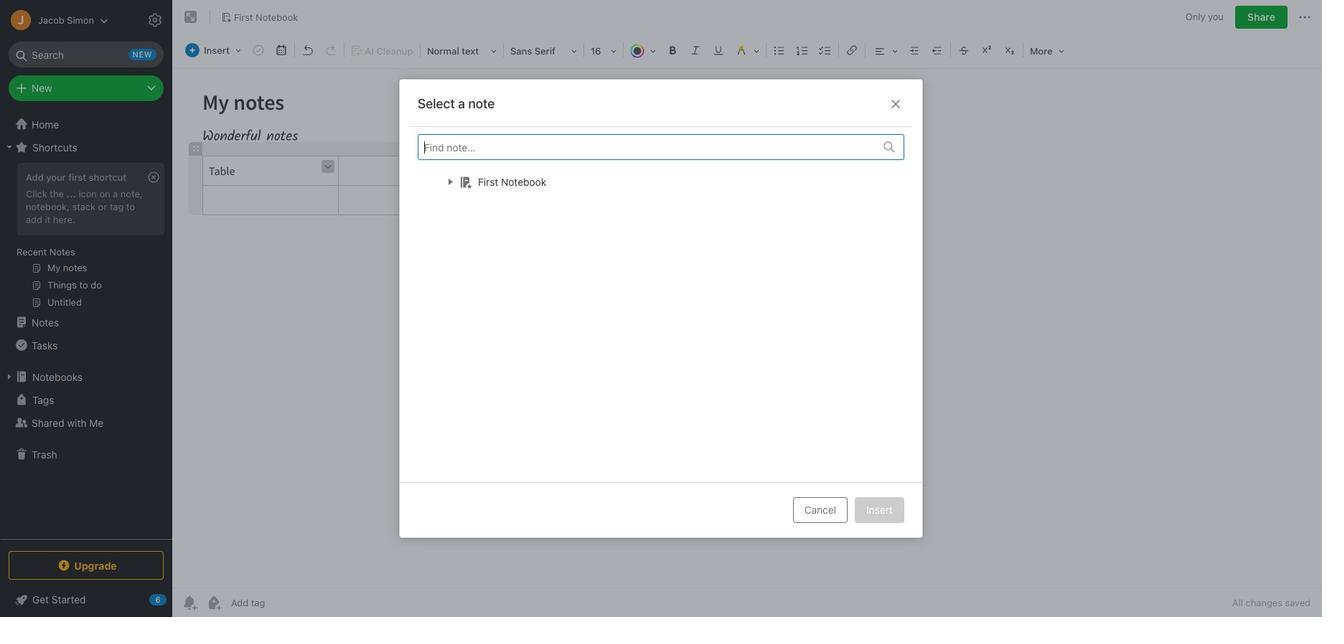 Task type: describe. For each thing, give the bounding box(es) containing it.
notebook,
[[26, 201, 70, 212]]

add
[[26, 214, 42, 225]]

close image
[[887, 95, 905, 113]]

your
[[46, 172, 66, 183]]

tree containing home
[[0, 113, 172, 538]]

trash link
[[0, 443, 172, 466]]

all
[[1233, 597, 1243, 609]]

upgrade button
[[9, 551, 164, 580]]

stack
[[72, 201, 96, 212]]

you
[[1208, 11, 1224, 22]]

Search text field
[[19, 42, 154, 67]]

share
[[1248, 11, 1276, 23]]

font size image
[[586, 40, 622, 60]]

alignment image
[[867, 40, 903, 60]]

cancel button
[[793, 497, 848, 523]]

shortcuts
[[32, 141, 77, 153]]

Find note… text field
[[419, 135, 875, 159]]

home
[[32, 118, 59, 130]]

notebooks
[[32, 371, 83, 383]]

first notebook button
[[216, 7, 303, 27]]

shared with me
[[32, 417, 104, 429]]

outdent image
[[927, 40, 948, 60]]

expand notebooks image
[[4, 371, 15, 383]]

insert link image
[[842, 40, 862, 60]]

tasks button
[[0, 334, 172, 357]]

new
[[32, 82, 52, 94]]

checklist image
[[815, 40, 836, 60]]

shared
[[32, 417, 64, 429]]

insert image
[[182, 40, 246, 60]]

strikethrough image
[[954, 40, 974, 60]]

upgrade
[[74, 560, 117, 572]]

here.
[[53, 214, 75, 225]]

home link
[[0, 113, 172, 136]]

1 vertical spatial notes
[[32, 316, 59, 328]]

icon on a note, notebook, stack or tag to add it here.
[[26, 188, 143, 225]]

indent image
[[905, 40, 925, 60]]

select
[[418, 96, 455, 111]]

first notebook inside button
[[234, 11, 298, 23]]

notes inside group
[[49, 246, 75, 258]]

shared with me link
[[0, 411, 172, 434]]

changes
[[1246, 597, 1283, 609]]

more image
[[1025, 40, 1069, 60]]

trash
[[32, 448, 57, 461]]

recent
[[17, 246, 47, 258]]

settings image
[[146, 11, 164, 29]]

group containing add your first shortcut
[[0, 159, 172, 317]]

me
[[89, 417, 104, 429]]

undo image
[[298, 40, 318, 60]]

recent notes
[[17, 246, 75, 258]]

to
[[126, 201, 135, 212]]

insert
[[867, 504, 893, 516]]

click the ...
[[26, 188, 76, 200]]

add tag image
[[205, 594, 223, 612]]

first notebook inside cell
[[478, 176, 546, 188]]

tags button
[[0, 388, 172, 411]]

expand note image
[[182, 9, 200, 26]]



Task type: vqa. For each thing, say whether or not it's contained in the screenshot.
Notebook
yes



Task type: locate. For each thing, give the bounding box(es) containing it.
1 horizontal spatial first
[[478, 176, 498, 188]]

...
[[66, 188, 76, 200]]

new button
[[9, 75, 164, 101]]

note,
[[120, 188, 143, 200]]

highlight image
[[730, 40, 765, 60]]

shortcuts button
[[0, 136, 172, 159]]

1 horizontal spatial a
[[458, 96, 465, 111]]

saved
[[1285, 597, 1311, 609]]

calendar event image
[[271, 40, 291, 60]]

1 vertical spatial first
[[478, 176, 498, 188]]

a inside icon on a note, notebook, stack or tag to add it here.
[[113, 188, 118, 200]]

italic image
[[686, 40, 706, 60]]

0 horizontal spatial first
[[234, 11, 253, 23]]

notes link
[[0, 311, 172, 334]]

notes
[[49, 246, 75, 258], [32, 316, 59, 328]]

notes up tasks
[[32, 316, 59, 328]]

bold image
[[663, 40, 683, 60]]

the
[[50, 188, 64, 200]]

add your first shortcut
[[26, 172, 126, 183]]

bulleted list image
[[770, 40, 790, 60]]

1 horizontal spatial notebook
[[501, 176, 546, 188]]

0 vertical spatial notes
[[49, 246, 75, 258]]

icon
[[79, 188, 97, 200]]

tag
[[110, 201, 124, 212]]

cancel
[[805, 504, 836, 516]]

0 vertical spatial a
[[458, 96, 465, 111]]

first notebook
[[234, 11, 298, 23], [478, 176, 546, 188]]

shortcut
[[89, 172, 126, 183]]

on
[[99, 188, 110, 200]]

group
[[0, 159, 172, 317]]

font family image
[[505, 40, 582, 60]]

0 horizontal spatial first notebook
[[234, 11, 298, 23]]

tasks
[[32, 339, 58, 351]]

1 horizontal spatial first notebook
[[478, 176, 546, 188]]

notebook inside button
[[256, 11, 298, 23]]

subscript image
[[1000, 40, 1020, 60]]

first inside button
[[234, 11, 253, 23]]

tags
[[32, 394, 54, 406]]

add
[[26, 172, 44, 183]]

with
[[67, 417, 87, 429]]

underline image
[[709, 40, 729, 60]]

a
[[458, 96, 465, 111], [113, 188, 118, 200]]

first inside cell
[[478, 176, 498, 188]]

numbered list image
[[793, 40, 813, 60]]

notebooks link
[[0, 365, 172, 388]]

add a reminder image
[[181, 594, 198, 612]]

0 horizontal spatial notebook
[[256, 11, 298, 23]]

tree
[[0, 113, 172, 538]]

only you
[[1186, 11, 1224, 22]]

a right on
[[113, 188, 118, 200]]

all changes saved
[[1233, 597, 1311, 609]]

font color image
[[625, 40, 661, 60]]

it
[[45, 214, 50, 225]]

0 vertical spatial first notebook
[[234, 11, 298, 23]]

first notebook cell
[[418, 167, 919, 196]]

None search field
[[19, 42, 154, 67]]

select a note
[[418, 96, 495, 111]]

0 vertical spatial first
[[234, 11, 253, 23]]

notebook inside cell
[[501, 176, 546, 188]]

first
[[234, 11, 253, 23], [478, 176, 498, 188]]

note
[[468, 96, 495, 111]]

notes right recent
[[49, 246, 75, 258]]

1 vertical spatial notebook
[[501, 176, 546, 188]]

a left note
[[458, 96, 465, 111]]

0 vertical spatial notebook
[[256, 11, 298, 23]]

Note Editor text field
[[172, 69, 1322, 588]]

heading level image
[[422, 40, 502, 60]]

or
[[98, 201, 107, 212]]

click
[[26, 188, 47, 200]]

only
[[1186, 11, 1206, 22]]

1 vertical spatial a
[[113, 188, 118, 200]]

first
[[68, 172, 86, 183]]

superscript image
[[977, 40, 997, 60]]

insert button
[[855, 497, 905, 523]]

1 vertical spatial first notebook
[[478, 176, 546, 188]]

0 horizontal spatial a
[[113, 188, 118, 200]]

share button
[[1235, 6, 1288, 29]]

notebook
[[256, 11, 298, 23], [501, 176, 546, 188]]

note window element
[[172, 0, 1322, 617]]



